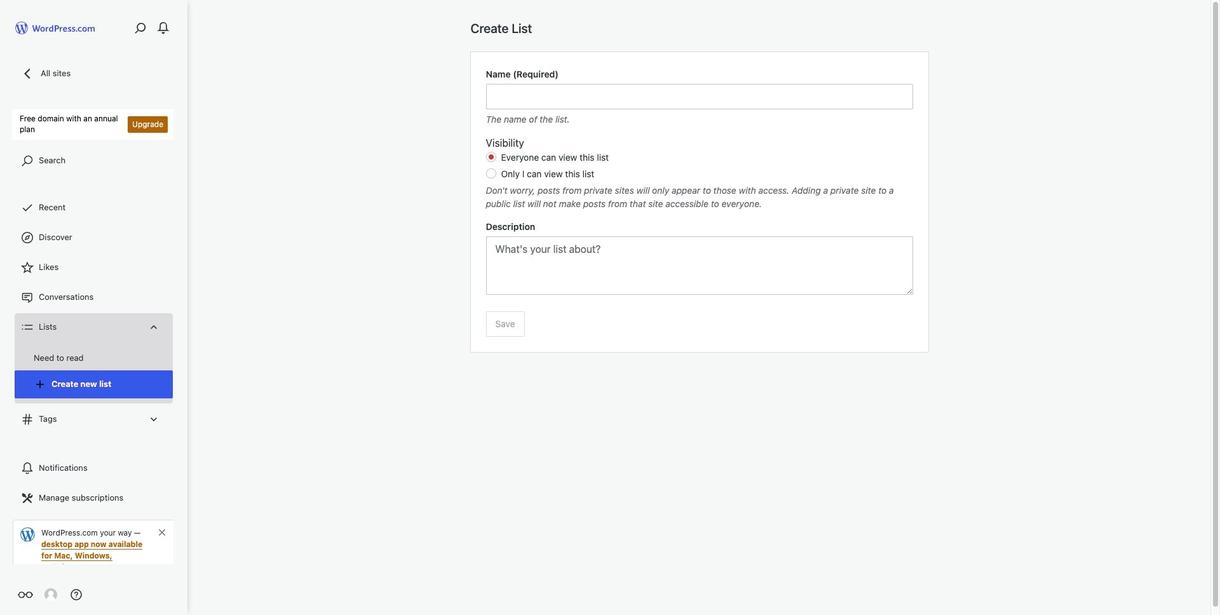 Task type: vqa. For each thing, say whether or not it's contained in the screenshot.
DISMISS "Icon"
yes



Task type: locate. For each thing, give the bounding box(es) containing it.
1 vertical spatial group
[[486, 135, 913, 210]]

group
[[486, 67, 913, 126], [486, 135, 913, 210], [486, 220, 913, 299]]

0 vertical spatial group
[[486, 67, 913, 126]]

main content
[[471, 20, 928, 352]]

2 vertical spatial group
[[486, 220, 913, 299]]

None text field
[[486, 84, 913, 109]]

None radio
[[486, 152, 496, 162], [486, 168, 496, 179], [486, 152, 496, 162], [486, 168, 496, 179]]

2 group from the top
[[486, 135, 913, 210]]

jeremy miller image
[[44, 588, 57, 601]]

dismiss image
[[157, 527, 167, 537]]



Task type: describe. For each thing, give the bounding box(es) containing it.
reader image
[[18, 587, 33, 602]]

1 group from the top
[[486, 67, 913, 126]]

3 group from the top
[[486, 220, 913, 299]]

What's your list about? text field
[[486, 236, 913, 295]]

keyboard_arrow_down image
[[147, 321, 160, 333]]

keyboard_arrow_down image
[[147, 413, 160, 426]]



